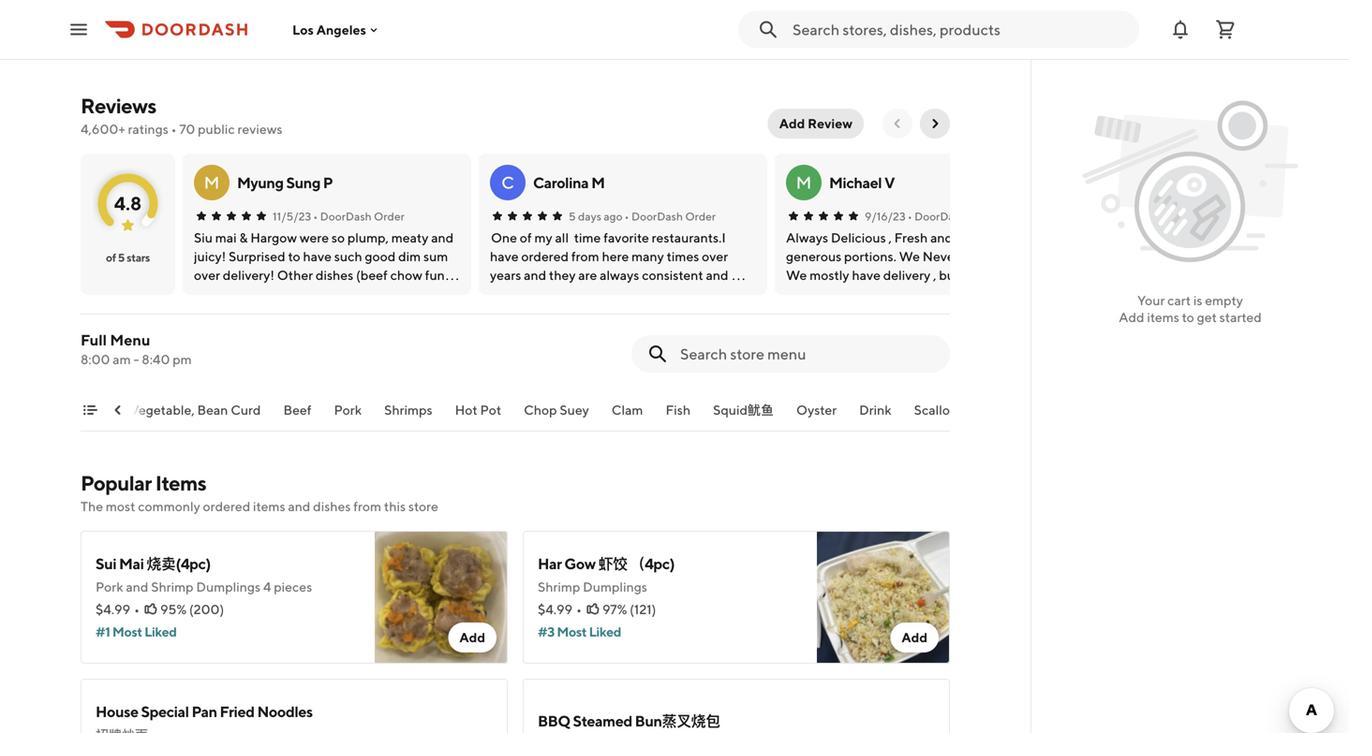 Task type: vqa. For each thing, say whether or not it's contained in the screenshot.


Task type: describe. For each thing, give the bounding box(es) containing it.
clam button
[[612, 401, 643, 431]]

order for carolina m
[[686, 210, 716, 223]]

to
[[1183, 310, 1195, 325]]

scallop button
[[915, 401, 958, 431]]

get
[[1198, 310, 1218, 325]]

and inside popular items the most commonly ordered items and dishes from this store
[[288, 499, 311, 515]]

p
[[323, 174, 333, 192]]

0 items, open order cart image
[[1215, 18, 1237, 41]]

open menu image
[[67, 18, 90, 41]]

show menu categories image
[[82, 403, 97, 418]]

4.8
[[114, 193, 142, 215]]

pot
[[480, 403, 502, 418]]

har gow 虾饺 （4pc) image
[[817, 531, 950, 665]]

• doordash order for carolina m
[[625, 210, 716, 223]]

har
[[538, 555, 562, 573]]

dry
[[714, 20, 737, 38]]

steamed
[[573, 713, 633, 731]]

add review button
[[768, 109, 864, 139]]

los angeles
[[292, 22, 366, 37]]

$4.99 for har gow 虾饺 （4pc)
[[538, 602, 573, 618]]

97% (121)
[[603, 602, 657, 618]]

carolina
[[533, 174, 589, 192]]

1 vertical spatial 5
[[118, 251, 125, 264]]

#3
[[538, 625, 555, 640]]

liked for pork
[[144, 625, 177, 640]]

myung sung p
[[237, 174, 333, 192]]

add inside your cart is empty add items to get started
[[1119, 310, 1145, 325]]

your
[[1138, 293, 1165, 308]]

• doordash order for myung sung p
[[313, 210, 405, 223]]

reviews link
[[81, 94, 156, 118]]

9/16/23
[[865, 210, 906, 223]]

shrimp inside har gow 虾饺 （4pc) shrimp dumplings
[[538, 580, 581, 595]]

• right 9/16/23
[[908, 210, 913, 223]]

items inside popular items the most commonly ordered items and dishes from this store
[[253, 499, 285, 515]]

style inside fillet steak french style 法式牛柳 $16.95
[[232, 20, 266, 38]]

empty
[[1206, 293, 1244, 308]]

$14.95
[[84, 45, 124, 60]]

string
[[742, 0, 783, 17]]

liked for （4pc)
[[589, 625, 621, 640]]

$4.99 • for sui
[[96, 602, 140, 618]]

house for house special pan fried noodles
[[96, 703, 138, 721]]

house special pan fried noodles
[[96, 703, 313, 721]]

70
[[179, 121, 195, 137]]

fillet
[[232, 0, 267, 17]]

• doordash order for michael v
[[908, 210, 999, 223]]

1 horizontal spatial m
[[592, 174, 605, 192]]

of 5 stars
[[106, 251, 150, 264]]

popular
[[81, 471, 152, 496]]

add inside button
[[780, 116, 805, 131]]

$4.99 • for har
[[538, 602, 582, 618]]

bun蒸叉烧包
[[635, 713, 721, 731]]

（4pc)
[[630, 555, 675, 573]]

special for fried
[[130, 0, 178, 17]]

chop
[[524, 403, 557, 418]]

11/5/23
[[273, 210, 311, 223]]

• inside reviews 4,600+ ratings • 70 public reviews
[[171, 121, 177, 137]]

started
[[1220, 310, 1262, 325]]

most for gow
[[557, 625, 587, 640]]

add review
[[780, 116, 853, 131]]

hot pot button
[[455, 401, 502, 431]]

cart
[[1168, 293, 1191, 308]]

your cart is empty add items to get started
[[1119, 293, 1262, 325]]

clam
[[612, 403, 643, 418]]

0 vertical spatial pork
[[334, 403, 362, 418]]

vegetable, bean curd
[[130, 403, 261, 418]]

dishes
[[313, 499, 351, 515]]

fish
[[666, 403, 691, 418]]

steak
[[269, 0, 307, 17]]

los angeles button
[[292, 22, 381, 37]]

$4.99 for sui mai 烧卖(4pc)
[[96, 602, 130, 618]]

reviews
[[238, 121, 283, 137]]

los
[[292, 22, 314, 37]]

commonly
[[138, 499, 200, 515]]

the
[[81, 499, 103, 515]]

pm
[[173, 352, 192, 367]]

法式牛柳
[[269, 20, 327, 38]]

m for myung sung p
[[204, 172, 220, 193]]

house for house special fried rice $14.95
[[84, 0, 127, 17]]

full menu 8:00 am - 8:40 pm
[[81, 331, 192, 367]]

add button for har gow 虾饺 （4pc)
[[891, 623, 939, 653]]

carolina m
[[533, 174, 605, 192]]

notification bell image
[[1170, 18, 1192, 41]]

michael v
[[830, 174, 895, 192]]

doordash for michael v
[[915, 210, 966, 223]]

squid鱿鱼 button
[[713, 401, 774, 431]]

drink button
[[860, 401, 892, 431]]

fried inside pan fried string bean dry style $13.95
[[705, 0, 740, 17]]

sui
[[96, 555, 116, 573]]

items
[[155, 471, 206, 496]]

ratings
[[128, 121, 169, 137]]

full
[[81, 331, 107, 349]]

sui mai 烧卖(4pc) pork and shrimp dumplings 4 pieces
[[96, 555, 312, 595]]

shrimps button
[[384, 401, 433, 431]]

scallop
[[915, 403, 958, 418]]

#1
[[96, 625, 110, 640]]

suey
[[560, 403, 589, 418]]

c
[[502, 172, 514, 193]]

oyster button
[[797, 401, 837, 431]]

store
[[409, 499, 439, 515]]

dumplings inside har gow 虾饺 （4pc) shrimp dumplings
[[583, 580, 648, 595]]

most for mai
[[112, 625, 142, 640]]

m for michael v
[[796, 172, 812, 193]]

bean inside pan fried string bean dry style $13.95
[[677, 20, 711, 38]]

gow
[[565, 555, 596, 573]]

reviews
[[81, 94, 156, 118]]

hot
[[455, 403, 478, 418]]

drink
[[860, 403, 892, 418]]



Task type: locate. For each thing, give the bounding box(es) containing it.
5
[[569, 210, 576, 223], [118, 251, 125, 264]]

pork down sui
[[96, 580, 123, 595]]

0 horizontal spatial shrimp
[[151, 580, 194, 595]]

1 vertical spatial bean
[[197, 403, 228, 418]]

烧卖(4pc)
[[147, 555, 211, 573]]

0 horizontal spatial style
[[232, 20, 266, 38]]

beef
[[284, 403, 312, 418]]

vegetable, bean curd button
[[130, 401, 261, 431]]

1 vertical spatial pan
[[192, 703, 217, 721]]

of
[[106, 251, 116, 264]]

Store search: begin typing to search for stores available on DoorDash text field
[[793, 19, 1129, 40]]

special inside house special fried rice $14.95
[[130, 0, 178, 17]]

public
[[198, 121, 235, 137]]

2 doordash from the left
[[632, 210, 683, 223]]

$4.99 inside button
[[825, 24, 860, 39]]

1 most from the left
[[112, 625, 142, 640]]

dumplings up '97%'
[[583, 580, 648, 595]]

1 horizontal spatial pork
[[334, 403, 362, 418]]

style inside pan fried string bean dry style $13.95
[[740, 20, 773, 38]]

1 vertical spatial and
[[126, 580, 148, 595]]

review
[[808, 116, 853, 131]]

and left dishes
[[288, 499, 311, 515]]

0 horizontal spatial $4.99 •
[[96, 602, 140, 618]]

0 horizontal spatial pan
[[192, 703, 217, 721]]

shrimp up 95%
[[151, 580, 194, 595]]

2 most from the left
[[557, 625, 587, 640]]

0 vertical spatial pan
[[677, 0, 702, 17]]

scroll menu navigation left image
[[111, 403, 126, 418]]

0 horizontal spatial and
[[126, 580, 148, 595]]

(200)
[[189, 602, 224, 618]]

2 liked from the left
[[589, 625, 621, 640]]

am
[[113, 352, 131, 367]]

style down the string
[[740, 20, 773, 38]]

0 vertical spatial bean
[[677, 20, 711, 38]]

95% (200)
[[160, 602, 224, 618]]

1 horizontal spatial doordash
[[632, 210, 683, 223]]

1 horizontal spatial shrimp
[[538, 580, 581, 595]]

#1 most liked
[[96, 625, 177, 640]]

$4.99 button
[[821, 0, 969, 52]]

shrimp down har
[[538, 580, 581, 595]]

ago
[[604, 210, 623, 223]]

0 vertical spatial house
[[84, 0, 127, 17]]

order for michael v
[[969, 210, 999, 223]]

(121)
[[630, 602, 657, 618]]

1 liked from the left
[[144, 625, 177, 640]]

0 horizontal spatial • doordash order
[[313, 210, 405, 223]]

$13.95
[[677, 45, 716, 60]]

$16.95
[[232, 45, 273, 60]]

1 vertical spatial items
[[253, 499, 285, 515]]

0 horizontal spatial 5
[[118, 251, 125, 264]]

pan fried string bean dry style $13.95
[[677, 0, 783, 60]]

doordash for carolina m
[[632, 210, 683, 223]]

• doordash order right ago
[[625, 210, 716, 223]]

days
[[578, 210, 602, 223]]

bean up $13.95 on the top right
[[677, 20, 711, 38]]

doordash
[[320, 210, 372, 223], [632, 210, 683, 223], [915, 210, 966, 223]]

2 horizontal spatial m
[[796, 172, 812, 193]]

items right ordered at left bottom
[[253, 499, 285, 515]]

doordash down p
[[320, 210, 372, 223]]

0 horizontal spatial doordash
[[320, 210, 372, 223]]

虾饺
[[599, 555, 628, 573]]

pan
[[677, 0, 702, 17], [192, 703, 217, 721]]

97%
[[603, 602, 627, 618]]

myung
[[237, 174, 284, 192]]

1 shrimp from the left
[[151, 580, 194, 595]]

8:40
[[142, 352, 170, 367]]

curd
[[231, 403, 261, 418]]

0 vertical spatial special
[[130, 0, 178, 17]]

$4.99 •
[[96, 602, 140, 618], [538, 602, 582, 618]]

liked down '97%'
[[589, 625, 621, 640]]

most
[[112, 625, 142, 640], [557, 625, 587, 640]]

reviews 4,600+ ratings • 70 public reviews
[[81, 94, 283, 137]]

• right 11/5/23
[[313, 210, 318, 223]]

fillet steak french style 法式牛柳 $16.95
[[232, 0, 356, 60]]

1 horizontal spatial 5
[[569, 210, 576, 223]]

previous image
[[890, 116, 905, 131]]

from
[[354, 499, 382, 515]]

4
[[263, 580, 271, 595]]

0 horizontal spatial add button
[[448, 623, 497, 653]]

beef button
[[284, 401, 312, 431]]

this
[[384, 499, 406, 515]]

sung
[[286, 174, 321, 192]]

doordash for myung sung p
[[320, 210, 372, 223]]

house up rice
[[84, 0, 127, 17]]

0 horizontal spatial m
[[204, 172, 220, 193]]

0 horizontal spatial dumplings
[[196, 580, 261, 595]]

• right ago
[[625, 210, 630, 223]]

most right the #1
[[112, 625, 142, 640]]

2 • doordash order from the left
[[625, 210, 716, 223]]

1 horizontal spatial fried
[[220, 703, 255, 721]]

1 horizontal spatial bean
[[677, 20, 711, 38]]

and down mai
[[126, 580, 148, 595]]

$4.99 • up the #1
[[96, 602, 140, 618]]

style down fillet
[[232, 20, 266, 38]]

shrimp inside sui mai 烧卖(4pc) pork and shrimp dumplings 4 pieces
[[151, 580, 194, 595]]

0 vertical spatial 5
[[569, 210, 576, 223]]

3 • doordash order from the left
[[908, 210, 999, 223]]

• up #3 most liked on the left of the page
[[577, 602, 582, 618]]

2 dumplings from the left
[[583, 580, 648, 595]]

3 doordash from the left
[[915, 210, 966, 223]]

2 order from the left
[[686, 210, 716, 223]]

1 doordash from the left
[[320, 210, 372, 223]]

noodles
[[257, 703, 313, 721]]

most right the #3
[[557, 625, 587, 640]]

bean inside button
[[197, 403, 228, 418]]

add button for sui mai 烧卖(4pc)
[[448, 623, 497, 653]]

m up 5 days ago
[[592, 174, 605, 192]]

liked
[[144, 625, 177, 640], [589, 625, 621, 640]]

1 $4.99 • from the left
[[96, 602, 140, 618]]

m left "myung"
[[204, 172, 220, 193]]

dumplings up (200)
[[196, 580, 261, 595]]

Item Search search field
[[681, 344, 935, 365]]

pork button
[[334, 401, 362, 431]]

pork right beef
[[334, 403, 362, 418]]

1 horizontal spatial liked
[[589, 625, 621, 640]]

2 horizontal spatial $4.99
[[825, 24, 860, 39]]

1 horizontal spatial order
[[686, 210, 716, 223]]

doordash right 9/16/23
[[915, 210, 966, 223]]

1 vertical spatial pork
[[96, 580, 123, 595]]

pan up $13.95 on the top right
[[677, 0, 702, 17]]

m left "michael"
[[796, 172, 812, 193]]

2 horizontal spatial fried
[[705, 0, 740, 17]]

dumplings
[[196, 580, 261, 595], [583, 580, 648, 595]]

shrimps
[[384, 403, 433, 418]]

pan left noodles at bottom left
[[192, 703, 217, 721]]

mai
[[119, 555, 144, 573]]

special for pan
[[141, 703, 189, 721]]

3 order from the left
[[969, 210, 999, 223]]

is
[[1194, 293, 1203, 308]]

add button
[[448, 623, 497, 653], [891, 623, 939, 653]]

$4.99 up the #1
[[96, 602, 130, 618]]

2 horizontal spatial order
[[969, 210, 999, 223]]

$4.99 up review
[[825, 24, 860, 39]]

items down your
[[1148, 310, 1180, 325]]

1 horizontal spatial style
[[740, 20, 773, 38]]

doordash right ago
[[632, 210, 683, 223]]

liked down 95%
[[144, 625, 177, 640]]

bbq steamed bun蒸叉烧包
[[538, 713, 721, 731]]

pan inside pan fried string bean dry style $13.95
[[677, 0, 702, 17]]

angeles
[[317, 22, 366, 37]]

• doordash order right 9/16/23
[[908, 210, 999, 223]]

special
[[130, 0, 178, 17], [141, 703, 189, 721]]

house inside house special fried rice $14.95
[[84, 0, 127, 17]]

house down the #1
[[96, 703, 138, 721]]

1 vertical spatial special
[[141, 703, 189, 721]]

4,600+
[[81, 121, 125, 137]]

0 horizontal spatial pork
[[96, 580, 123, 595]]

chop suey button
[[524, 401, 589, 431]]

items inside your cart is empty add items to get started
[[1148, 310, 1180, 325]]

style
[[232, 20, 266, 38], [740, 20, 773, 38]]

$4.99 • up the #3
[[538, 602, 582, 618]]

5 right the of in the left top of the page
[[118, 251, 125, 264]]

1 horizontal spatial and
[[288, 499, 311, 515]]

order for myung sung p
[[374, 210, 405, 223]]

menu
[[110, 331, 150, 349]]

1 order from the left
[[374, 210, 405, 223]]

chop suey
[[524, 403, 589, 418]]

5 days ago
[[569, 210, 623, 223]]

1 horizontal spatial • doordash order
[[625, 210, 716, 223]]

pork
[[334, 403, 362, 418], [96, 580, 123, 595]]

fried left noodles at bottom left
[[220, 703, 255, 721]]

2 style from the left
[[740, 20, 773, 38]]

0 horizontal spatial items
[[253, 499, 285, 515]]

michael
[[830, 174, 882, 192]]

0 horizontal spatial $4.99
[[96, 602, 130, 618]]

and inside sui mai 烧卖(4pc) pork and shrimp dumplings 4 pieces
[[126, 580, 148, 595]]

rice
[[84, 20, 114, 38]]

bean left curd on the left bottom of page
[[197, 403, 228, 418]]

0 horizontal spatial bean
[[197, 403, 228, 418]]

v
[[885, 174, 895, 192]]

vegetable,
[[130, 403, 195, 418]]

2 $4.99 • from the left
[[538, 602, 582, 618]]

1 • doordash order from the left
[[313, 210, 405, 223]]

fried up the dry on the right top
[[705, 0, 740, 17]]

popular items the most commonly ordered items and dishes from this store
[[81, 471, 439, 515]]

0 vertical spatial and
[[288, 499, 311, 515]]

sui mai 烧卖(4pc) image
[[375, 531, 508, 665]]

#3 most liked
[[538, 625, 621, 640]]

pork inside sui mai 烧卖(4pc) pork and shrimp dumplings 4 pieces
[[96, 580, 123, 595]]

0 vertical spatial items
[[1148, 310, 1180, 325]]

1 horizontal spatial $4.99 •
[[538, 602, 582, 618]]

1 horizontal spatial most
[[557, 625, 587, 640]]

1 horizontal spatial items
[[1148, 310, 1180, 325]]

2 add button from the left
[[891, 623, 939, 653]]

0 horizontal spatial most
[[112, 625, 142, 640]]

2 horizontal spatial doordash
[[915, 210, 966, 223]]

next image
[[928, 116, 943, 131]]

$4.99 up the #3
[[538, 602, 573, 618]]

bbq
[[538, 713, 571, 731]]

order
[[374, 210, 405, 223], [686, 210, 716, 223], [969, 210, 999, 223]]

house special fried rice $14.95
[[84, 0, 215, 60]]

1 dumplings from the left
[[196, 580, 261, 595]]

1 horizontal spatial pan
[[677, 0, 702, 17]]

fried inside house special fried rice $14.95
[[180, 0, 215, 17]]

1 vertical spatial house
[[96, 703, 138, 721]]

-
[[134, 352, 139, 367]]

0 horizontal spatial order
[[374, 210, 405, 223]]

ordered
[[203, 499, 250, 515]]

1 style from the left
[[232, 20, 266, 38]]

add
[[780, 116, 805, 131], [1119, 310, 1145, 325], [460, 630, 486, 646], [902, 630, 928, 646]]

house
[[84, 0, 127, 17], [96, 703, 138, 721]]

0 horizontal spatial liked
[[144, 625, 177, 640]]

• doordash order down p
[[313, 210, 405, 223]]

1 horizontal spatial add button
[[891, 623, 939, 653]]

and
[[288, 499, 311, 515], [126, 580, 148, 595]]

• left the 70
[[171, 121, 177, 137]]

most
[[106, 499, 135, 515]]

dumplings inside sui mai 烧卖(4pc) pork and shrimp dumplings 4 pieces
[[196, 580, 261, 595]]

0 horizontal spatial fried
[[180, 0, 215, 17]]

2 shrimp from the left
[[538, 580, 581, 595]]

• up #1 most liked at bottom left
[[134, 602, 140, 618]]

1 add button from the left
[[448, 623, 497, 653]]

1 horizontal spatial $4.99
[[538, 602, 573, 618]]

5 left days
[[569, 210, 576, 223]]

1 horizontal spatial dumplings
[[583, 580, 648, 595]]

fried left fillet
[[180, 0, 215, 17]]

2 horizontal spatial • doordash order
[[908, 210, 999, 223]]

french
[[309, 0, 356, 17]]

pieces
[[274, 580, 312, 595]]

hot pot
[[455, 403, 502, 418]]



